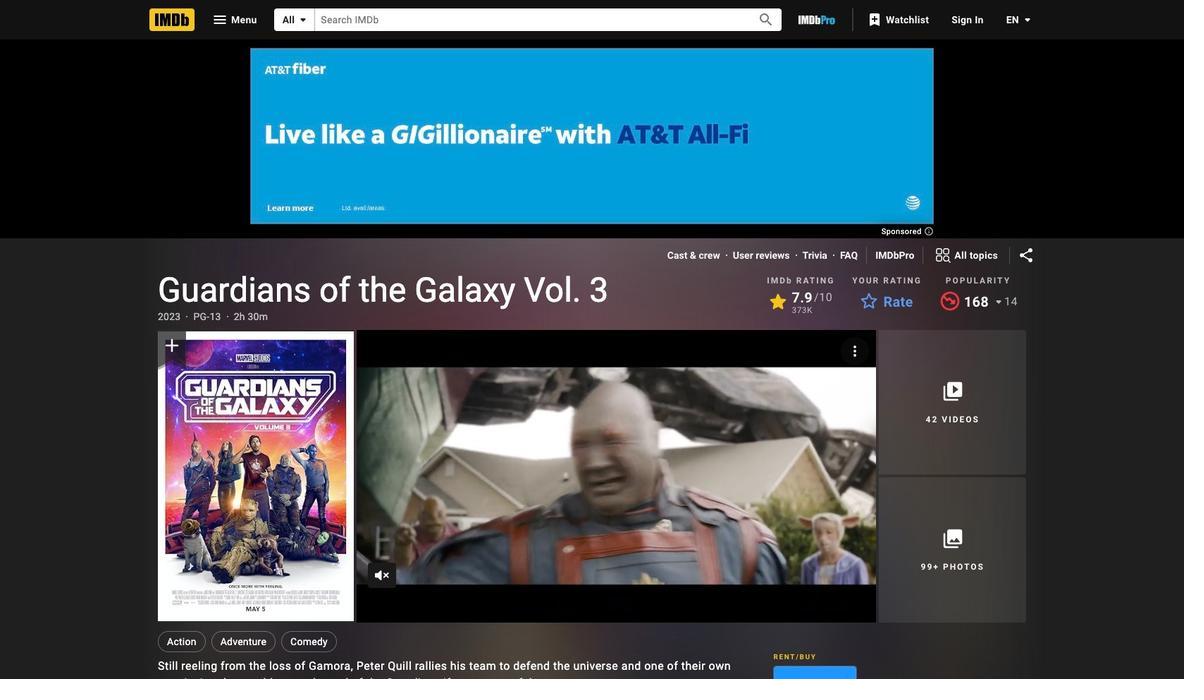 Task type: vqa. For each thing, say whether or not it's contained in the screenshot.
group
yes



Task type: locate. For each thing, give the bounding box(es) containing it.
1 arrow drop down image from the left
[[295, 11, 312, 28]]

vin diesel, bradley cooper, sean gunn, chris pratt, zoe saldana, dave bautista, karen gillan, pom klementieff, and maria bakalova in guardians of the galaxy vol. 3 (2023) image
[[158, 331, 354, 621]]

None field
[[316, 9, 743, 31]]

menu image
[[212, 11, 229, 28]]

submit search image
[[758, 12, 775, 28]]

watch tv spot element
[[357, 330, 877, 623]]

video autoplay preference image
[[847, 343, 864, 360]]

1 horizontal spatial arrow drop down image
[[1020, 11, 1037, 28]]

0 horizontal spatial arrow drop down image
[[295, 11, 312, 28]]

arrow drop down image
[[991, 293, 1008, 310]]

watch on prime video image
[[775, 666, 857, 679]]

None search field
[[274, 8, 782, 31]]

Search IMDb text field
[[316, 9, 743, 31]]

still reeling from the loss of gamora, peter quill rallies his team to defend the universe and one of their own - a mission that could mean the end of the guardians if not successful. image
[[357, 330, 877, 623]]

sponsored content section
[[250, 48, 935, 234]]

group
[[357, 330, 877, 623], [158, 330, 354, 623], [774, 666, 857, 679]]

arrow drop down image
[[295, 11, 312, 28], [1020, 11, 1037, 28]]



Task type: describe. For each thing, give the bounding box(es) containing it.
volume off image
[[374, 567, 391, 584]]

home image
[[150, 8, 195, 31]]

categories image
[[935, 247, 952, 264]]

share on social media image
[[1018, 247, 1035, 264]]

watchlist image
[[867, 11, 884, 28]]

video player application
[[357, 330, 877, 623]]

2 arrow drop down image from the left
[[1020, 11, 1037, 28]]



